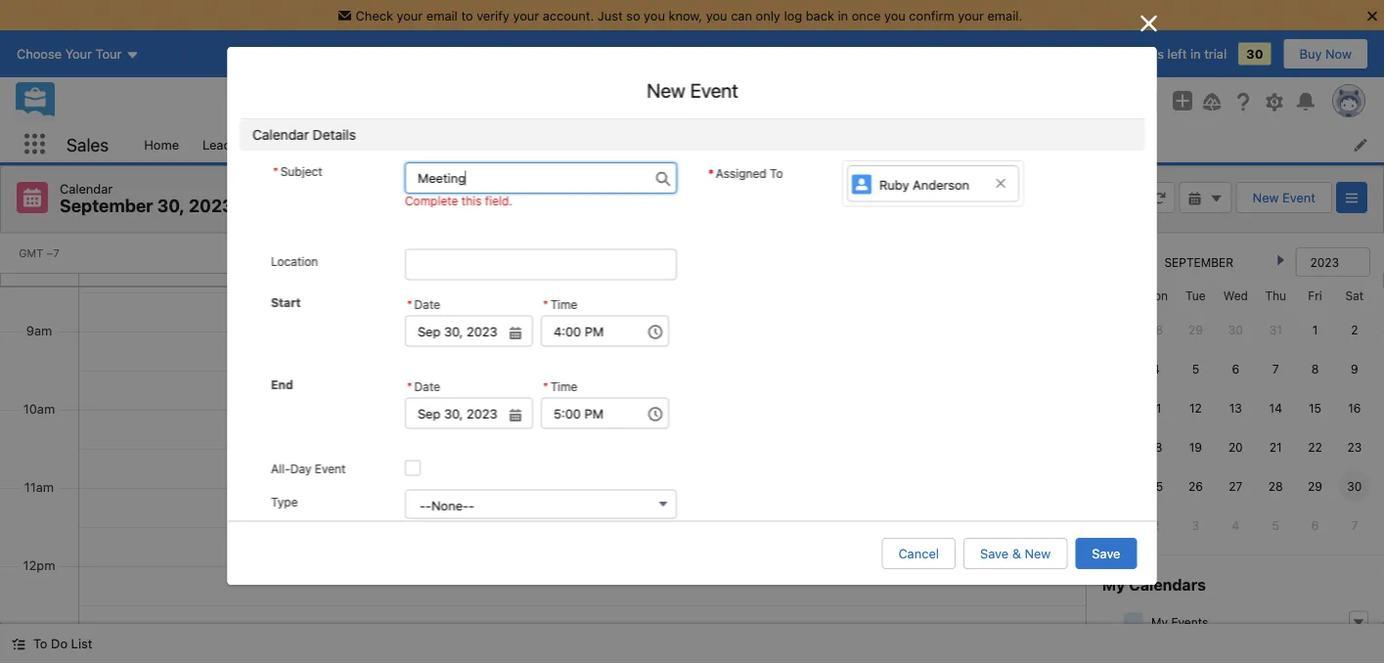 Task type: vqa. For each thing, say whether or not it's contained in the screenshot.


Task type: describe. For each thing, give the bounding box(es) containing it.
1 vertical spatial 6
[[1312, 518, 1319, 532]]

calendar link
[[612, 126, 688, 162]]

calendar list item
[[612, 126, 714, 162]]

quotes link
[[1010, 126, 1077, 162]]

leads list item
[[191, 126, 275, 162]]

days left in trial
[[1135, 47, 1227, 61]]

quotes list item
[[1010, 126, 1102, 162]]

19
[[1189, 440, 1202, 454]]

group up all-day event checkbox
[[404, 376, 533, 429]]

contacts
[[391, 137, 444, 152]]

* time for start
[[542, 298, 577, 312]]

wed
[[1224, 289, 1248, 302]]

1 vertical spatial september
[[1165, 255, 1234, 269]]

save button
[[1076, 538, 1137, 569]]

just
[[598, 8, 623, 23]]

sat for sat
[[1346, 289, 1364, 302]]

3 - from the left
[[468, 498, 474, 513]]

trial
[[1204, 47, 1227, 61]]

23
[[1348, 440, 1362, 454]]

opportunities
[[493, 137, 575, 152]]

text default image
[[1210, 192, 1223, 206]]

contacts link
[[379, 126, 456, 162]]

leave feedback link
[[1024, 47, 1119, 61]]

type
[[270, 496, 297, 509]]

18
[[1150, 440, 1163, 454]]

dashboards list item
[[795, 126, 915, 162]]

3
[[1192, 518, 1199, 532]]

--none--
[[419, 498, 474, 513]]

all-day event
[[270, 462, 345, 476]]

sales
[[67, 134, 109, 155]]

cancel
[[898, 546, 939, 561]]

0 vertical spatial 2
[[1351, 323, 1358, 337]]

time for end
[[550, 380, 577, 394]]

reports
[[927, 137, 973, 152]]

1 horizontal spatial 29
[[1308, 479, 1323, 493]]

31
[[1270, 323, 1282, 337]]

time for start
[[550, 298, 577, 312]]

0 horizontal spatial in
[[838, 8, 848, 23]]

* subject
[[272, 164, 322, 178]]

check your email to verify your account. just so you know, you can only log back in once you confirm your email.
[[356, 8, 1023, 23]]

anderson
[[912, 177, 969, 192]]

sat for sat 30
[[561, 246, 584, 261]]

1 you from the left
[[644, 8, 665, 23]]

thu
[[1265, 289, 1287, 302]]

1 horizontal spatial text default image
[[1188, 192, 1202, 206]]

* date for start
[[406, 298, 440, 312]]

opportunities link
[[482, 126, 586, 162]]

cancel button
[[882, 538, 956, 569]]

to inside button
[[33, 636, 47, 651]]

details
[[312, 127, 356, 143]]

Location text field
[[404, 249, 676, 280]]

All-Day Event checkbox
[[404, 460, 420, 476]]

save for save & new
[[980, 546, 1009, 561]]

leads
[[203, 137, 238, 152]]

1 horizontal spatial in
[[1191, 47, 1201, 61]]

verify
[[477, 8, 510, 23]]

21
[[1270, 440, 1282, 454]]

reports list item
[[915, 126, 1010, 162]]

12pm
[[23, 558, 55, 573]]

can
[[731, 8, 752, 23]]

30 inside 30 cell
[[1347, 479, 1362, 493]]

2 you from the left
[[706, 8, 727, 23]]

0 horizontal spatial 1
[[1114, 518, 1119, 532]]

date for start
[[414, 298, 440, 312]]

13
[[1229, 401, 1242, 415]]

complete this field.
[[404, 194, 512, 207]]

know,
[[669, 8, 703, 23]]

day
[[290, 462, 311, 476]]

12
[[1190, 401, 1202, 415]]

date for end
[[414, 380, 440, 394]]

3 your from the left
[[958, 8, 984, 23]]

leave feedback
[[1024, 47, 1119, 61]]

days
[[1135, 47, 1164, 61]]

once
[[852, 8, 881, 23]]

group down quotes
[[986, 182, 1048, 213]]

calendar inside list item
[[623, 137, 677, 152]]

0 horizontal spatial 4
[[1152, 362, 1160, 376]]

25
[[1149, 479, 1163, 493]]

list
[[71, 636, 92, 651]]

3 you from the left
[[884, 8, 906, 23]]

1 horizontal spatial 28
[[1269, 479, 1283, 493]]

forecasts
[[725, 137, 783, 152]]

home
[[144, 137, 179, 152]]

30 cell
[[1335, 467, 1375, 506]]

* date for end
[[406, 380, 440, 394]]

email
[[426, 8, 458, 23]]

20
[[1229, 440, 1243, 454]]

sat 30
[[561, 246, 603, 261]]

assigned to
[[715, 166, 783, 180]]

complete
[[404, 194, 458, 207]]

mon
[[1144, 289, 1168, 302]]

1 your from the left
[[397, 8, 423, 23]]

account.
[[543, 8, 594, 23]]

to do list button
[[0, 624, 104, 663]]

27
[[1229, 479, 1243, 493]]



Task type: locate. For each thing, give the bounding box(es) containing it.
fri
[[1308, 289, 1322, 302]]

1 vertical spatial event
[[1283, 190, 1316, 205]]

1 vertical spatial 29
[[1308, 479, 1323, 493]]

1 down fri
[[1313, 323, 1318, 337]]

new
[[646, 79, 685, 102], [1253, 190, 1279, 205], [1025, 546, 1051, 561]]

2 * time from the top
[[542, 380, 577, 394]]

save left &
[[980, 546, 1009, 561]]

1 horizontal spatial 1
[[1313, 323, 1318, 337]]

28 down the mon
[[1149, 323, 1163, 337]]

4
[[1152, 362, 1160, 376], [1232, 518, 1240, 532]]

you left can
[[706, 8, 727, 23]]

calendar inside 'calendar september 30, 2023'
[[60, 181, 113, 196]]

1 vertical spatial * time
[[542, 380, 577, 394]]

none-
[[431, 498, 468, 513]]

group down days
[[1116, 90, 1157, 114]]

you right so
[[644, 8, 665, 23]]

-
[[419, 498, 425, 513], [425, 498, 431, 513], [468, 498, 474, 513]]

in right left
[[1191, 47, 1201, 61]]

8
[[1312, 362, 1319, 376]]

30,
[[157, 195, 185, 216]]

6 up "13"
[[1232, 362, 1240, 376]]

opportunities list item
[[482, 126, 612, 162]]

accounts
[[287, 137, 342, 152]]

--none-- button
[[404, 490, 676, 519]]

new event
[[646, 79, 738, 102], [1253, 190, 1316, 205]]

to right assigned
[[770, 166, 783, 180]]

1 - from the left
[[419, 498, 425, 513]]

1 vertical spatial 28
[[1269, 479, 1283, 493]]

1 horizontal spatial sat
[[1346, 289, 1364, 302]]

1 vertical spatial 1
[[1114, 518, 1119, 532]]

4 down 27
[[1232, 518, 1240, 532]]

my for my events
[[1151, 616, 1168, 629]]

september down sales
[[60, 195, 153, 216]]

leave
[[1024, 47, 1058, 61]]

your left the email
[[397, 8, 423, 23]]

* time for end
[[542, 380, 577, 394]]

* date
[[406, 298, 440, 312], [406, 380, 440, 394]]

0 horizontal spatial save
[[980, 546, 1009, 561]]

2 * date from the top
[[406, 380, 440, 394]]

7 up the 14
[[1273, 362, 1279, 376]]

calendar details
[[252, 127, 356, 143]]

0 horizontal spatial 28
[[1149, 323, 1163, 337]]

7 down 30 cell
[[1351, 518, 1358, 532]]

text default image
[[1188, 192, 1202, 206], [1352, 616, 1366, 630], [12, 637, 25, 651]]

0 horizontal spatial 7
[[1273, 362, 1279, 376]]

0 vertical spatial sat
[[561, 246, 584, 261]]

5 up the 12
[[1192, 362, 1199, 376]]

22
[[1308, 440, 1322, 454]]

0 horizontal spatial 5
[[1192, 362, 1199, 376]]

2 - from the left
[[425, 498, 431, 513]]

event right text default image
[[1283, 190, 1316, 205]]

0 horizontal spatial september
[[60, 195, 153, 216]]

1 horizontal spatial your
[[513, 8, 539, 23]]

leads link
[[191, 126, 250, 162]]

0 vertical spatial 28
[[1149, 323, 1163, 337]]

my
[[1103, 575, 1125, 594], [1151, 616, 1168, 629]]

2 horizontal spatial text default image
[[1352, 616, 1366, 630]]

0 horizontal spatial 2
[[1153, 518, 1160, 532]]

1 * date from the top
[[406, 298, 440, 312]]

reports link
[[915, 126, 985, 162]]

event right day
[[314, 462, 345, 476]]

tue
[[1186, 289, 1206, 302]]

2 down 25
[[1153, 518, 1160, 532]]

grid containing mon
[[1097, 281, 1375, 545]]

0 horizontal spatial my
[[1103, 575, 1125, 594]]

1 horizontal spatial september
[[1165, 255, 1234, 269]]

1 horizontal spatial event
[[690, 79, 738, 102]]

9
[[1351, 362, 1359, 376]]

* time
[[542, 298, 577, 312], [542, 380, 577, 394]]

1 horizontal spatial new
[[1025, 546, 1051, 561]]

1 vertical spatial date
[[414, 380, 440, 394]]

save inside button
[[1092, 546, 1121, 561]]

to left do
[[33, 636, 47, 651]]

−7
[[46, 247, 59, 260]]

0 vertical spatial 5
[[1192, 362, 1199, 376]]

11am
[[24, 480, 54, 494]]

2 horizontal spatial new
[[1253, 190, 1279, 205]]

0 vertical spatial september
[[60, 195, 153, 216]]

assigned
[[715, 166, 766, 180]]

calendar for september
[[60, 181, 113, 196]]

0 horizontal spatial sat
[[561, 246, 584, 261]]

now
[[1326, 47, 1352, 61]]

0 horizontal spatial you
[[644, 8, 665, 23]]

all-
[[270, 462, 290, 476]]

quotes
[[1022, 137, 1065, 152]]

7
[[1273, 362, 1279, 376], [1351, 518, 1358, 532]]

in right "back" at top
[[838, 8, 848, 23]]

2 horizontal spatial you
[[884, 8, 906, 23]]

0 vertical spatial event
[[690, 79, 738, 102]]

28
[[1149, 323, 1163, 337], [1269, 479, 1283, 493]]

my right hide items icon
[[1151, 616, 1168, 629]]

0 horizontal spatial new event
[[646, 79, 738, 102]]

grid
[[1097, 281, 1375, 545]]

1 horizontal spatial my
[[1151, 616, 1168, 629]]

new event right text default image
[[1253, 190, 1316, 205]]

you right once
[[884, 8, 906, 23]]

new event up calendar list item
[[646, 79, 738, 102]]

29
[[1189, 323, 1203, 337], [1308, 479, 1323, 493]]

0 horizontal spatial calendar
[[60, 181, 113, 196]]

1 horizontal spatial you
[[706, 8, 727, 23]]

inverse image
[[1137, 12, 1161, 35]]

event inside 'button'
[[1283, 190, 1316, 205]]

september up "tue"
[[1165, 255, 1234, 269]]

4 up 11 in the right bottom of the page
[[1152, 362, 1160, 376]]

buy now
[[1300, 47, 1352, 61]]

only
[[756, 8, 781, 23]]

event up forecasts link
[[690, 79, 738, 102]]

28 down 21
[[1269, 479, 1283, 493]]

1 vertical spatial * date
[[406, 380, 440, 394]]

email.
[[988, 8, 1023, 23]]

6 down 22
[[1312, 518, 1319, 532]]

0 vertical spatial 29
[[1189, 323, 1203, 337]]

1 horizontal spatial 7
[[1351, 518, 1358, 532]]

ruby anderson
[[879, 177, 969, 192]]

1 vertical spatial text default image
[[1352, 616, 1366, 630]]

gmt −7
[[19, 247, 59, 260]]

0 vertical spatial 6
[[1232, 362, 1240, 376]]

start
[[270, 296, 300, 310]]

1 vertical spatial 7
[[1351, 518, 1358, 532]]

1 horizontal spatial new event
[[1253, 190, 1316, 205]]

0 horizontal spatial event
[[314, 462, 345, 476]]

location
[[270, 255, 318, 269]]

None text field
[[404, 316, 533, 347], [404, 398, 533, 429], [404, 316, 533, 347], [404, 398, 533, 429]]

26
[[1189, 479, 1203, 493]]

dashboards
[[807, 137, 878, 152]]

hide items image
[[1124, 613, 1144, 632]]

2 up the 9
[[1351, 323, 1358, 337]]

14
[[1269, 401, 1282, 415]]

1 horizontal spatial 5
[[1272, 518, 1280, 532]]

my down save button
[[1103, 575, 1125, 594]]

2
[[1351, 323, 1358, 337], [1153, 518, 1160, 532]]

2 horizontal spatial your
[[958, 8, 984, 23]]

1 vertical spatial my
[[1151, 616, 1168, 629]]

sat
[[561, 246, 584, 261], [1346, 289, 1364, 302]]

to
[[461, 8, 473, 23]]

0 vertical spatial * time
[[542, 298, 577, 312]]

september
[[60, 195, 153, 216], [1165, 255, 1234, 269]]

time
[[550, 298, 577, 312], [550, 380, 577, 394]]

1 vertical spatial 2
[[1153, 518, 1160, 532]]

0 vertical spatial time
[[550, 298, 577, 312]]

2 vertical spatial new
[[1025, 546, 1051, 561]]

confirm
[[909, 8, 955, 23]]

2 horizontal spatial calendar
[[623, 137, 677, 152]]

new inside button
[[1025, 546, 1051, 561]]

0 vertical spatial 7
[[1273, 362, 1279, 376]]

1 horizontal spatial to
[[770, 166, 783, 180]]

2 horizontal spatial event
[[1283, 190, 1316, 205]]

29 down "tue"
[[1189, 323, 1203, 337]]

16
[[1348, 401, 1361, 415]]

calendar for details
[[252, 127, 309, 143]]

september inside 'calendar september 30, 2023'
[[60, 195, 153, 216]]

2 save from the left
[[1092, 546, 1121, 561]]

left
[[1168, 47, 1187, 61]]

forecasts link
[[714, 126, 795, 162]]

contacts list item
[[379, 126, 482, 162]]

you
[[644, 8, 665, 23], [706, 8, 727, 23], [884, 8, 906, 23]]

list containing home
[[132, 126, 1384, 162]]

save inside button
[[980, 546, 1009, 561]]

0 horizontal spatial new
[[646, 79, 685, 102]]

1 save from the left
[[980, 546, 1009, 561]]

None text field
[[404, 162, 676, 194], [540, 316, 669, 347], [540, 398, 669, 429], [404, 162, 676, 194], [540, 316, 669, 347], [540, 398, 669, 429]]

1 * time from the top
[[542, 298, 577, 312]]

do
[[51, 636, 68, 651]]

1 up save button
[[1114, 518, 1119, 532]]

0 vertical spatial date
[[414, 298, 440, 312]]

event
[[690, 79, 738, 102], [1283, 190, 1316, 205], [314, 462, 345, 476]]

0 vertical spatial new
[[646, 79, 685, 102]]

buy now button
[[1283, 38, 1369, 70]]

save for save
[[1092, 546, 1121, 561]]

calendar
[[252, 127, 309, 143], [623, 137, 677, 152], [60, 181, 113, 196]]

accounts list item
[[275, 126, 379, 162]]

group
[[1116, 90, 1157, 114], [986, 182, 1048, 213], [404, 294, 533, 347], [404, 376, 533, 429]]

1 date from the top
[[414, 298, 440, 312]]

10am
[[23, 402, 55, 416]]

subject
[[280, 164, 322, 178]]

accounts link
[[275, 126, 354, 162]]

1 horizontal spatial 6
[[1312, 518, 1319, 532]]

dashboards link
[[795, 126, 890, 162]]

2 vertical spatial event
[[314, 462, 345, 476]]

1 vertical spatial new event
[[1253, 190, 1316, 205]]

0 vertical spatial * date
[[406, 298, 440, 312]]

new right &
[[1025, 546, 1051, 561]]

group down location text box at top left
[[404, 294, 533, 347]]

0 vertical spatial 4
[[1152, 362, 1160, 376]]

5 down 21
[[1272, 518, 1280, 532]]

0 vertical spatial text default image
[[1188, 192, 1202, 206]]

0 vertical spatial new event
[[646, 79, 738, 102]]

my calendars
[[1103, 575, 1206, 594]]

0 vertical spatial to
[[770, 166, 783, 180]]

field.
[[485, 194, 512, 207]]

29 down 22
[[1308, 479, 1323, 493]]

1 vertical spatial new
[[1253, 190, 1279, 205]]

0 horizontal spatial to
[[33, 636, 47, 651]]

home link
[[132, 126, 191, 162]]

check
[[356, 8, 393, 23]]

0 horizontal spatial 29
[[1189, 323, 1203, 337]]

1 vertical spatial 4
[[1232, 518, 1240, 532]]

your right "verify" at the top left of page
[[513, 8, 539, 23]]

1 vertical spatial sat
[[1346, 289, 1364, 302]]

0 vertical spatial my
[[1103, 575, 1125, 594]]

back
[[806, 8, 834, 23]]

feedback
[[1062, 47, 1119, 61]]

1 vertical spatial to
[[33, 636, 47, 651]]

save up my calendars
[[1092, 546, 1121, 561]]

15
[[1309, 401, 1322, 415]]

so
[[626, 8, 640, 23]]

text default image inside to do list button
[[12, 637, 25, 651]]

sat inside grid
[[1346, 289, 1364, 302]]

2 your from the left
[[513, 8, 539, 23]]

0 horizontal spatial your
[[397, 8, 423, 23]]

save & new button
[[964, 538, 1068, 569]]

new right text default image
[[1253, 190, 1279, 205]]

your
[[397, 8, 423, 23], [513, 8, 539, 23], [958, 8, 984, 23]]

11
[[1151, 401, 1162, 415]]

1 time from the top
[[550, 298, 577, 312]]

0 vertical spatial 1
[[1313, 323, 1318, 337]]

new event button
[[1236, 182, 1332, 213]]

1 horizontal spatial 4
[[1232, 518, 1240, 532]]

end
[[270, 378, 293, 392]]

new up calendar list item
[[646, 79, 685, 102]]

1 vertical spatial time
[[550, 380, 577, 394]]

my for my calendars
[[1103, 575, 1125, 594]]

my events
[[1151, 616, 1208, 629]]

1 vertical spatial in
[[1191, 47, 1201, 61]]

1 horizontal spatial 2
[[1351, 323, 1358, 337]]

new inside 'button'
[[1253, 190, 1279, 205]]

0 horizontal spatial text default image
[[12, 637, 25, 651]]

to
[[770, 166, 783, 180], [33, 636, 47, 651]]

1 horizontal spatial calendar
[[252, 127, 309, 143]]

0 vertical spatial in
[[838, 8, 848, 23]]

your left 'email.'
[[958, 8, 984, 23]]

this
[[461, 194, 481, 207]]

1 horizontal spatial save
[[1092, 546, 1121, 561]]

2 date from the top
[[414, 380, 440, 394]]

0 horizontal spatial 6
[[1232, 362, 1240, 376]]

2 vertical spatial text default image
[[12, 637, 25, 651]]

calendar september 30, 2023
[[60, 181, 233, 216]]

list
[[132, 126, 1384, 162]]

2 time from the top
[[550, 380, 577, 394]]

new event inside 'button'
[[1253, 190, 1316, 205]]

gmt
[[19, 247, 43, 260]]

to do list
[[33, 636, 92, 651]]

1 vertical spatial 5
[[1272, 518, 1280, 532]]



